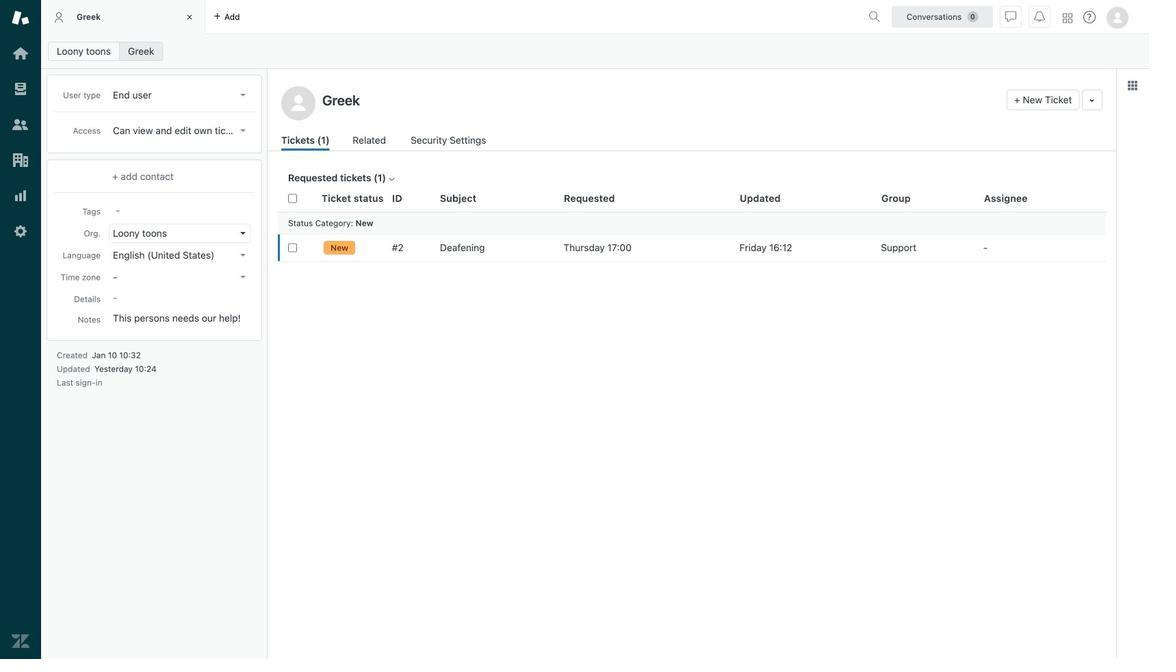 Task type: vqa. For each thing, say whether or not it's contained in the screenshot.
Stories to the right
no



Task type: locate. For each thing, give the bounding box(es) containing it.
customers image
[[12, 116, 29, 134]]

2 arrow down image from the top
[[240, 129, 246, 132]]

get started image
[[12, 45, 29, 62]]

secondary element
[[41, 38, 1150, 65]]

None text field
[[318, 90, 1002, 110]]

arrow down image
[[240, 254, 246, 257]]

admin image
[[12, 223, 29, 240]]

zendesk products image
[[1064, 13, 1073, 23]]

zendesk image
[[12, 633, 29, 651]]

button displays agent's chat status as invisible. image
[[1006, 11, 1017, 22]]

None checkbox
[[288, 243, 297, 252]]

tab
[[41, 0, 205, 34]]

Select All Tickets checkbox
[[288, 194, 297, 203]]

grid
[[268, 185, 1117, 660]]

arrow down image
[[240, 94, 246, 97], [240, 129, 246, 132], [240, 232, 246, 235], [240, 276, 246, 279]]

zendesk support image
[[12, 9, 29, 27]]

main element
[[0, 0, 41, 660]]

tabs tab list
[[41, 0, 864, 34]]

4 arrow down image from the top
[[240, 276, 246, 279]]

reporting image
[[12, 187, 29, 205]]

1 arrow down image from the top
[[240, 94, 246, 97]]

apps image
[[1128, 80, 1139, 91]]



Task type: describe. For each thing, give the bounding box(es) containing it.
views image
[[12, 80, 29, 98]]

get help image
[[1084, 11, 1097, 23]]

- field
[[110, 203, 251, 218]]

notifications image
[[1035, 11, 1046, 22]]

close image
[[183, 10, 197, 24]]

organizations image
[[12, 151, 29, 169]]

3 arrow down image from the top
[[240, 232, 246, 235]]



